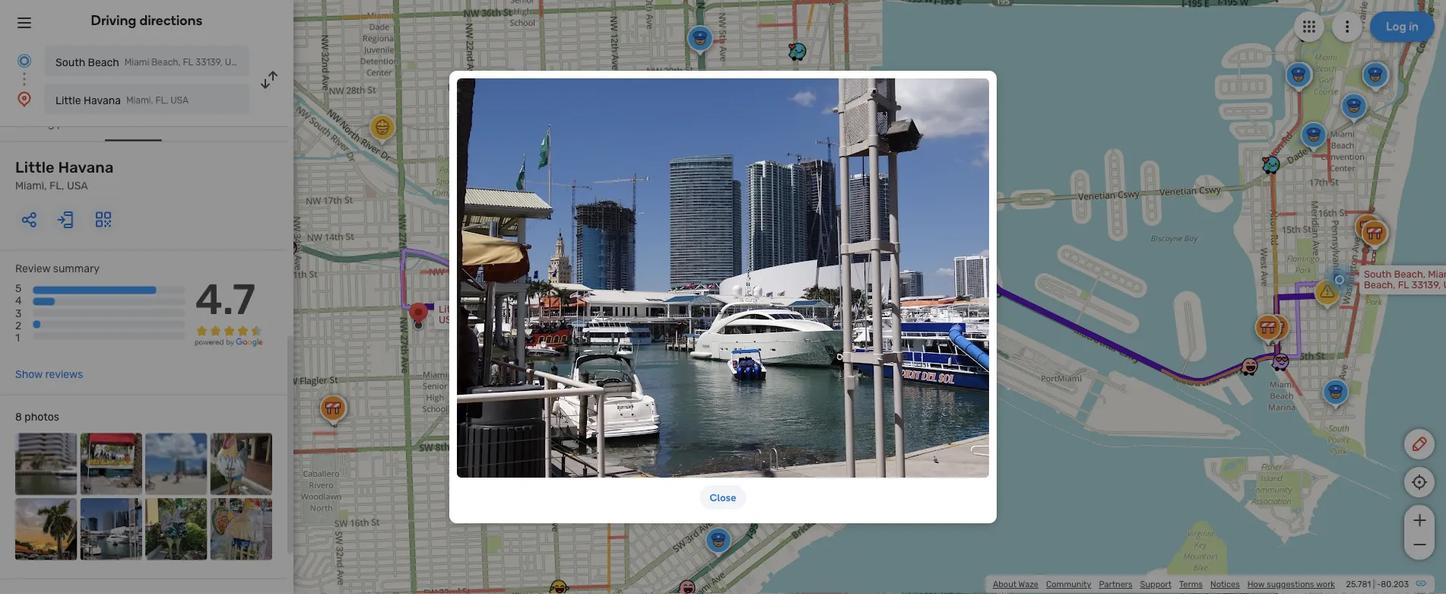 Task type: locate. For each thing, give the bounding box(es) containing it.
0 vertical spatial little havana miami, fl, usa
[[56, 94, 189, 106]]

0 horizontal spatial fl,
[[49, 179, 64, 192]]

little inside little havana, miami, fl, usa
[[439, 303, 462, 315]]

usa inside little havana, miami, fl, usa
[[439, 314, 458, 326]]

little down starting point button
[[15, 159, 55, 176]]

suggestions
[[1267, 579, 1315, 589]]

0 horizontal spatial beach,
[[152, 57, 181, 68]]

havana inside little havana miami, fl, usa
[[58, 159, 114, 176]]

5 4 3 2 1
[[15, 282, 22, 344]]

0 vertical spatial beach,
[[152, 57, 181, 68]]

partners
[[1099, 579, 1133, 589]]

image 7 of little havana, miami image
[[145, 498, 207, 560]]

0 vertical spatial south
[[56, 56, 85, 68]]

image 1 of little havana, miami image
[[15, 433, 77, 495]]

1 vertical spatial little
[[15, 159, 55, 176]]

usa left havana,
[[439, 314, 458, 326]]

little havana miami, fl, usa
[[56, 94, 189, 106], [15, 159, 114, 192]]

2 horizontal spatial miami,
[[504, 303, 534, 315]]

support
[[1141, 579, 1172, 589]]

2 vertical spatial fl,
[[536, 303, 550, 315]]

how
[[1248, 579, 1265, 589]]

1 vertical spatial miami,
[[15, 179, 47, 192]]

about waze link
[[993, 579, 1039, 589]]

1 horizontal spatial south
[[1364, 268, 1392, 280]]

2 horizontal spatial fl,
[[536, 303, 550, 315]]

4
[[15, 294, 22, 307]]

beach
[[88, 56, 119, 68]]

2 vertical spatial miami,
[[504, 303, 534, 315]]

little havana miami, fl, usa down starting point button
[[15, 159, 114, 192]]

usa right 33139, at the left of page
[[225, 57, 243, 68]]

1
[[15, 331, 20, 344]]

beach,
[[152, 57, 181, 68], [1395, 268, 1426, 280]]

starting
[[15, 116, 54, 129]]

miami, right havana,
[[504, 303, 534, 315]]

south
[[56, 56, 85, 68], [1364, 268, 1392, 280]]

usa
[[225, 57, 243, 68], [170, 95, 189, 106], [67, 179, 88, 192], [439, 314, 458, 326]]

1 vertical spatial south
[[1364, 268, 1392, 280]]

havana down beach
[[84, 94, 121, 106]]

5
[[15, 282, 22, 295]]

1 horizontal spatial little
[[56, 94, 81, 106]]

point
[[57, 116, 82, 129]]

2 horizontal spatial little
[[439, 303, 462, 315]]

miami, down starting point button
[[15, 179, 47, 192]]

33139,
[[195, 57, 223, 68]]

image 5 of little havana, miami image
[[15, 498, 77, 560]]

how suggestions work link
[[1248, 579, 1336, 589]]

fl, right havana,
[[536, 303, 550, 315]]

2 vertical spatial little
[[439, 303, 462, 315]]

8 photos
[[15, 411, 59, 423]]

fl, down starting point button
[[49, 179, 64, 192]]

notices link
[[1211, 579, 1240, 589]]

1 vertical spatial beach,
[[1395, 268, 1426, 280]]

0 horizontal spatial little
[[15, 159, 55, 176]]

25.781 | -80.203
[[1347, 579, 1409, 589]]

fl, up destination
[[155, 95, 168, 106]]

8
[[15, 411, 22, 423]]

south left miam
[[1364, 268, 1392, 280]]

1 horizontal spatial fl,
[[155, 95, 168, 106]]

0 vertical spatial miami,
[[126, 95, 153, 106]]

0 horizontal spatial miami,
[[15, 179, 47, 192]]

miami, up destination
[[126, 95, 153, 106]]

little havana miami, fl, usa up destination
[[56, 94, 189, 106]]

community link
[[1047, 579, 1092, 589]]

fl,
[[155, 95, 168, 106], [49, 179, 64, 192], [536, 303, 550, 315]]

beach, inside south beach, miam
[[1395, 268, 1426, 280]]

about
[[993, 579, 1017, 589]]

havana
[[84, 94, 121, 106], [58, 159, 114, 176]]

2
[[15, 319, 21, 332]]

little
[[56, 94, 81, 106], [15, 159, 55, 176], [439, 303, 462, 315]]

little up point
[[56, 94, 81, 106]]

little inside little havana miami, fl, usa
[[15, 159, 55, 176]]

1 vertical spatial havana
[[58, 159, 114, 176]]

havana,
[[465, 303, 502, 315]]

beach, left fl
[[152, 57, 181, 68]]

image 2 of little havana, miami image
[[80, 433, 142, 495]]

usa down point
[[67, 179, 88, 192]]

beach, left miam
[[1395, 268, 1426, 280]]

destination
[[105, 116, 161, 129]]

1 horizontal spatial miami,
[[126, 95, 153, 106]]

usa inside south beach miami beach, fl 33139, usa
[[225, 57, 243, 68]]

starting point button
[[15, 116, 82, 140]]

south inside south beach, miam
[[1364, 268, 1392, 280]]

little left havana,
[[439, 303, 462, 315]]

destination button
[[105, 116, 161, 141]]

fl
[[183, 57, 193, 68]]

image 8 of little havana, miami image
[[210, 498, 272, 560]]

miami,
[[126, 95, 153, 106], [15, 179, 47, 192], [504, 303, 534, 315]]

havana down point
[[58, 159, 114, 176]]

0 horizontal spatial south
[[56, 56, 85, 68]]

|
[[1373, 579, 1375, 589]]

0 vertical spatial little
[[56, 94, 81, 106]]

review
[[15, 262, 50, 275]]

south left beach
[[56, 56, 85, 68]]

driving
[[91, 12, 136, 29]]

1 vertical spatial fl,
[[49, 179, 64, 192]]

link image
[[1415, 577, 1428, 589]]

1 horizontal spatial beach,
[[1395, 268, 1426, 280]]



Task type: vqa. For each thing, say whether or not it's contained in the screenshot.
47m
no



Task type: describe. For each thing, give the bounding box(es) containing it.
zoom in image
[[1410, 511, 1429, 529]]

summary
[[53, 262, 100, 275]]

3
[[15, 307, 22, 319]]

beach, inside south beach miami beach, fl 33139, usa
[[152, 57, 181, 68]]

usa down fl
[[170, 95, 189, 106]]

reviews
[[45, 368, 83, 381]]

driving directions
[[91, 12, 203, 29]]

current location image
[[15, 52, 33, 70]]

terms
[[1180, 579, 1203, 589]]

terms link
[[1180, 579, 1203, 589]]

-
[[1377, 579, 1381, 589]]

support link
[[1141, 579, 1172, 589]]

image 3 of little havana, miami image
[[145, 433, 207, 495]]

show
[[15, 368, 43, 381]]

starting point
[[15, 116, 82, 129]]

1 vertical spatial little havana miami, fl, usa
[[15, 159, 114, 192]]

about waze community partners support terms notices how suggestions work
[[993, 579, 1336, 589]]

miami, inside little havana, miami, fl, usa
[[504, 303, 534, 315]]

25.781
[[1347, 579, 1371, 589]]

location image
[[15, 90, 33, 108]]

south beach miami beach, fl 33139, usa
[[56, 56, 243, 68]]

0 vertical spatial havana
[[84, 94, 121, 106]]

80.203
[[1381, 579, 1409, 589]]

miam
[[1429, 268, 1447, 280]]

review summary
[[15, 262, 100, 275]]

4.7
[[195, 274, 256, 324]]

notices
[[1211, 579, 1240, 589]]

pencil image
[[1411, 435, 1429, 453]]

image 4 of little havana, miami image
[[210, 433, 272, 495]]

work
[[1317, 579, 1336, 589]]

waze
[[1019, 579, 1039, 589]]

image 6 of little havana, miami image
[[80, 498, 142, 560]]

south for beach,
[[1364, 268, 1392, 280]]

little havana, miami, fl, usa
[[439, 303, 550, 326]]

south for beach
[[56, 56, 85, 68]]

miami
[[125, 57, 149, 68]]

directions
[[140, 12, 203, 29]]

fl, inside little havana, miami, fl, usa
[[536, 303, 550, 315]]

0 vertical spatial fl,
[[155, 95, 168, 106]]

community
[[1047, 579, 1092, 589]]

south beach, miam
[[1364, 268, 1447, 291]]

photos
[[25, 411, 59, 423]]

show reviews
[[15, 368, 83, 381]]

partners link
[[1099, 579, 1133, 589]]

zoom out image
[[1410, 535, 1429, 554]]



